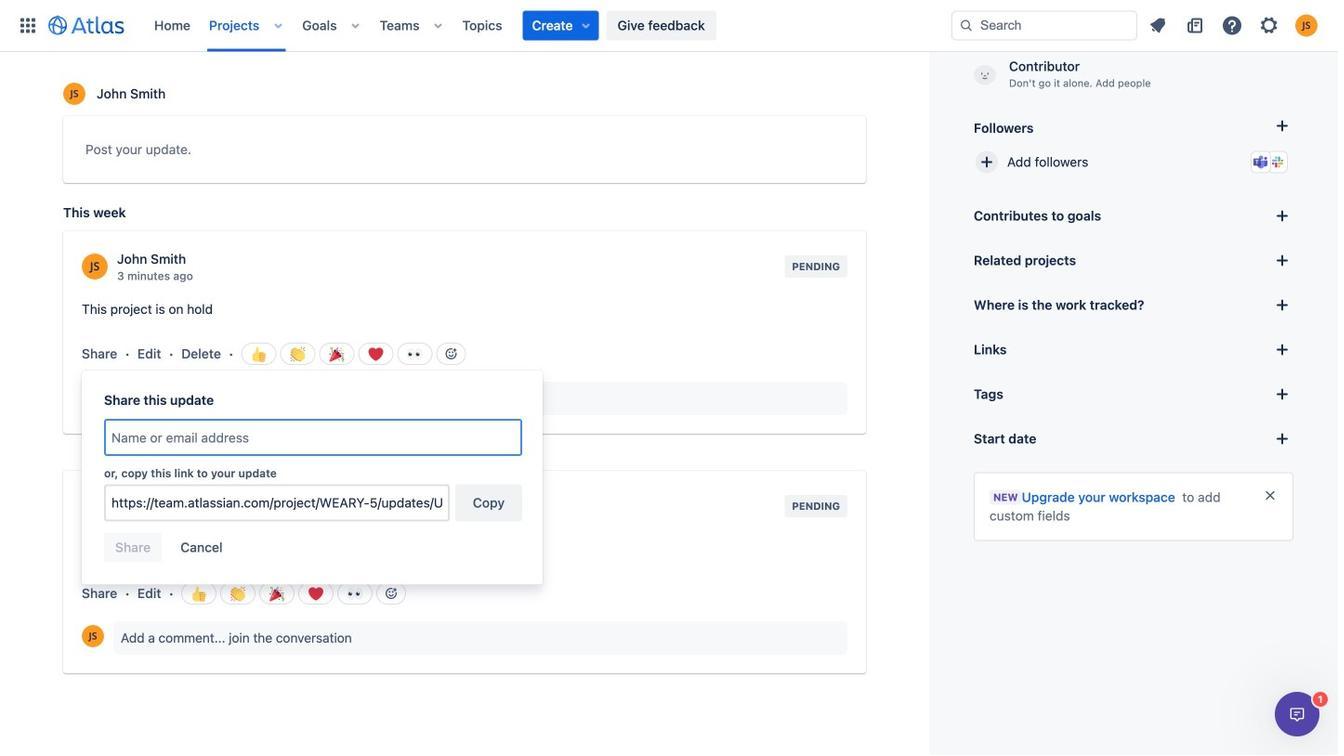 Task type: vqa. For each thing, say whether or not it's contained in the screenshot.
heading
no



Task type: locate. For each thing, give the bounding box(es) containing it.
add link image
[[1272, 339, 1294, 361]]

Search field
[[952, 11, 1138, 40]]

:clap: image
[[291, 347, 305, 362], [231, 587, 246, 602], [231, 587, 246, 602]]

:heart: image
[[309, 587, 324, 602]]

set start date image
[[1272, 428, 1294, 450]]

notifications image
[[1147, 14, 1169, 37]]

Name or email address field
[[106, 421, 521, 455]]

dialog
[[1275, 692, 1320, 737]]

:thumbsup: image
[[251, 347, 266, 362], [251, 347, 266, 362], [192, 587, 206, 602]]

search image
[[959, 18, 974, 33]]

None search field
[[952, 11, 1138, 40]]

add reaction image
[[444, 347, 459, 362]]

help image
[[1221, 14, 1244, 37]]

account image
[[1296, 14, 1318, 37]]

:thumbsup: image
[[192, 587, 206, 602]]

slack logo showing nan channels are connected to this project image
[[1271, 155, 1286, 170]]

add follower image
[[976, 151, 998, 173]]

add related project image
[[1272, 250, 1294, 272]]

:heart: image
[[369, 347, 383, 362], [369, 347, 383, 362], [309, 587, 324, 602]]

None field
[[106, 487, 448, 520]]

banner
[[0, 0, 1339, 52]]

:tada: image
[[330, 347, 344, 362], [330, 347, 344, 362], [270, 587, 285, 602], [270, 587, 285, 602]]

msteams logo showing  channels are connected to this project image
[[1254, 155, 1269, 170]]

:eyes: image
[[408, 347, 423, 362], [408, 347, 423, 362], [348, 587, 363, 602], [348, 587, 363, 602]]

Main content area, start typing to enter text. text field
[[86, 139, 844, 167]]



Task type: describe. For each thing, give the bounding box(es) containing it.
add work tracking links image
[[1272, 294, 1294, 316]]

add tag image
[[1272, 383, 1294, 406]]

close banner image
[[1263, 488, 1278, 503]]

add a follower image
[[1272, 115, 1294, 137]]

add goals image
[[1272, 205, 1294, 227]]

top element
[[11, 0, 952, 52]]

switch to... image
[[17, 14, 39, 37]]

add reaction image
[[384, 587, 399, 602]]

settings image
[[1259, 14, 1281, 37]]

:clap: image
[[291, 347, 305, 362]]



